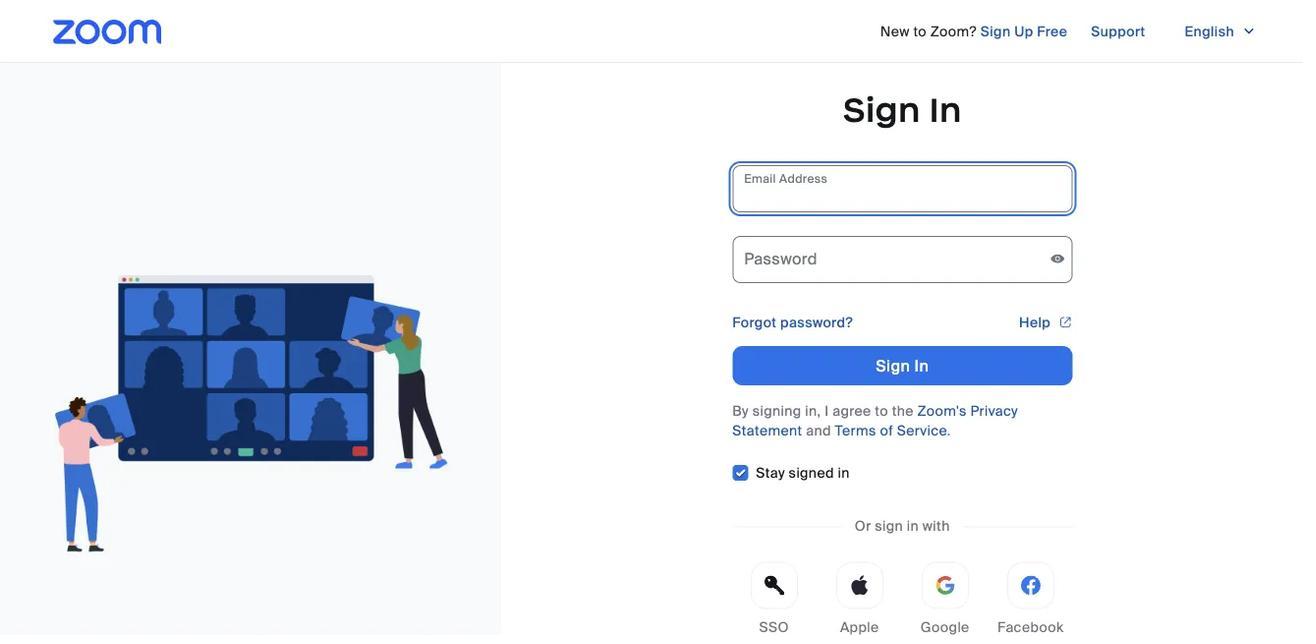 Task type: vqa. For each thing, say whether or not it's contained in the screenshot.
your
no



Task type: locate. For each thing, give the bounding box(es) containing it.
0 vertical spatial in
[[838, 464, 850, 482]]

password?
[[781, 313, 853, 331]]

agree
[[833, 402, 872, 420]]

zoom sign in page image image
[[54, 275, 448, 552]]

1 vertical spatial sign in
[[876, 355, 929, 376]]

in inside button
[[915, 355, 929, 376]]

free
[[1037, 22, 1068, 40]]

1 vertical spatial to
[[875, 402, 889, 420]]

new
[[880, 22, 910, 40]]

by
[[733, 402, 749, 420]]

english button
[[1169, 16, 1272, 47]]

sign
[[981, 22, 1011, 40], [843, 88, 921, 131], [876, 355, 911, 376]]

zoom logo image
[[53, 20, 161, 44]]

statement
[[733, 421, 803, 439]]

or sign in with
[[855, 517, 950, 535]]

sign down new
[[843, 88, 921, 131]]

with
[[923, 517, 950, 535]]

new to zoom? sign up free
[[880, 22, 1068, 40]]

sign in up the
[[876, 355, 929, 376]]

Password password field
[[733, 236, 1073, 283]]

the
[[892, 402, 914, 420]]

privacy
[[971, 402, 1018, 420]]

0 horizontal spatial to
[[875, 402, 889, 420]]

1 horizontal spatial to
[[914, 22, 927, 40]]

signed
[[789, 464, 835, 482]]

in
[[838, 464, 850, 482], [907, 517, 919, 535]]

2 vertical spatial sign
[[876, 355, 911, 376]]

0 horizontal spatial in
[[838, 464, 850, 482]]

0 vertical spatial sign
[[981, 22, 1011, 40]]

support
[[1091, 22, 1146, 40]]

sign up the
[[876, 355, 911, 376]]

sign left the up
[[981, 22, 1011, 40]]

in down zoom?
[[929, 88, 962, 131]]

sign in up email address email field on the top
[[843, 88, 962, 131]]

english
[[1185, 22, 1235, 40]]

0 vertical spatial to
[[914, 22, 927, 40]]

to up the of
[[875, 402, 889, 420]]

forgot password? button
[[733, 313, 853, 332]]

by signing in, i agree to the
[[733, 402, 918, 420]]

password
[[744, 248, 818, 269]]

in left the with
[[907, 517, 919, 535]]

up
[[1015, 22, 1034, 40]]

help
[[1019, 313, 1051, 331]]

terms
[[835, 421, 877, 439]]

to
[[914, 22, 927, 40], [875, 402, 889, 420]]

sign in
[[843, 88, 962, 131], [876, 355, 929, 376]]

in
[[929, 88, 962, 131], [915, 355, 929, 376]]

sign in with apple image
[[850, 576, 870, 595]]

to right new
[[914, 22, 927, 40]]

in right the signed
[[838, 464, 850, 482]]

1 vertical spatial in
[[915, 355, 929, 376]]

1 vertical spatial in
[[907, 517, 919, 535]]

1 horizontal spatial in
[[907, 517, 919, 535]]

or
[[855, 517, 872, 535]]

in up zoom's
[[915, 355, 929, 376]]

.
[[948, 421, 951, 439]]

forgot password?
[[733, 313, 853, 331]]

service
[[897, 421, 948, 439]]

of
[[880, 421, 894, 439]]

forgot
[[733, 313, 777, 331]]



Task type: describe. For each thing, give the bounding box(es) containing it.
zoom's
[[918, 402, 967, 420]]

zoom?
[[931, 22, 977, 40]]

i
[[825, 402, 829, 420]]

0 vertical spatial in
[[929, 88, 962, 131]]

sign in button
[[733, 346, 1073, 385]]

email
[[744, 171, 776, 186]]

and
[[806, 421, 832, 439]]

Email Address email field
[[733, 165, 1073, 212]]

0 vertical spatial sign in
[[843, 88, 962, 131]]

1 vertical spatial sign
[[843, 88, 921, 131]]

sign up free button
[[981, 16, 1068, 47]]

zoom's privacy statement link
[[733, 402, 1018, 439]]

in,
[[805, 402, 821, 420]]

terms of service link
[[835, 421, 948, 439]]

and terms of service .
[[803, 421, 951, 439]]

down image
[[1243, 22, 1256, 41]]

window new image
[[1059, 313, 1073, 332]]

stay
[[756, 464, 785, 482]]

sign inside sign in button
[[876, 355, 911, 376]]

sign
[[875, 517, 904, 535]]

zoom's privacy statement
[[733, 402, 1018, 439]]

signing
[[753, 402, 802, 420]]

in for signed
[[838, 464, 850, 482]]

stay signed in
[[756, 464, 850, 482]]

sign in inside button
[[876, 355, 929, 376]]

support link
[[1091, 16, 1146, 47]]

email address
[[744, 171, 828, 186]]

address
[[780, 171, 828, 186]]

in for sign
[[907, 517, 919, 535]]

help button
[[1019, 307, 1073, 338]]



